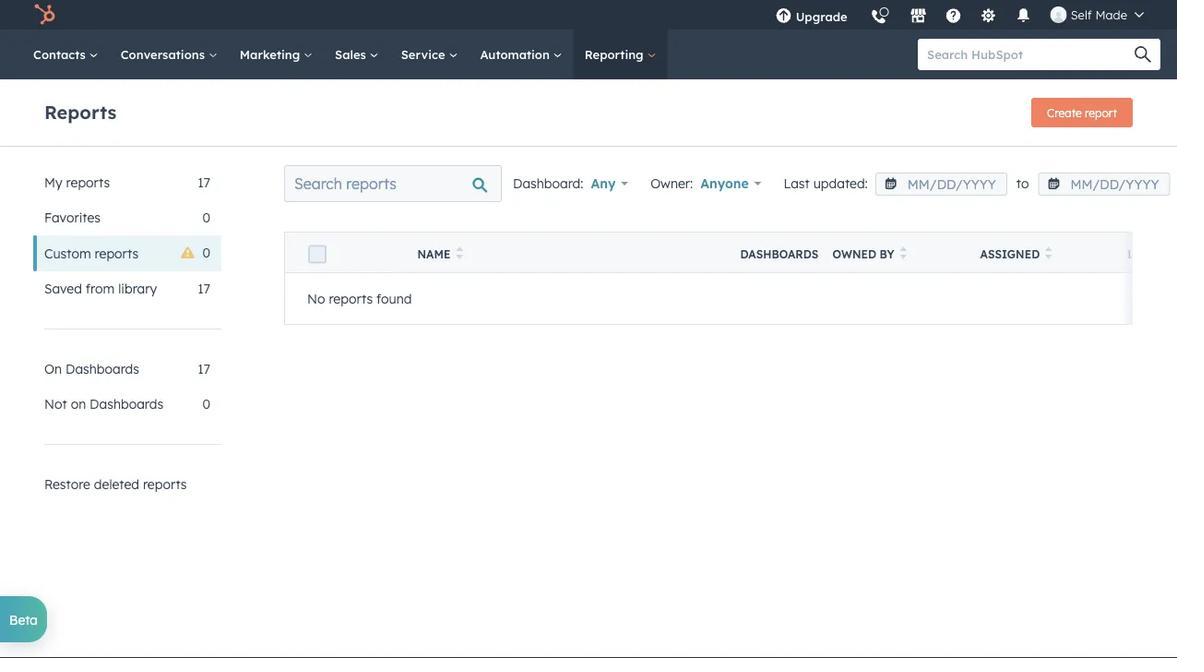 Task type: vqa. For each thing, say whether or not it's contained in the screenshot.
'understand'
no



Task type: describe. For each thing, give the bounding box(es) containing it.
made
[[1096, 7, 1128, 22]]

last vie
[[1128, 247, 1178, 261]]

automation
[[480, 47, 554, 62]]

owned
[[833, 247, 877, 261]]

custom
[[44, 245, 91, 261]]

reports inside button
[[143, 476, 187, 492]]

search button
[[1126, 39, 1161, 70]]

press to sort. image for owned by
[[900, 246, 907, 259]]

my reports
[[44, 174, 110, 191]]

Search HubSpot search field
[[918, 39, 1145, 70]]

custom reports
[[44, 245, 139, 261]]

beta button
[[0, 596, 47, 642]]

calling icon button
[[864, 2, 895, 29]]

name
[[418, 247, 451, 261]]

reports for custom
[[95, 245, 139, 261]]

press to sort. element for assigned
[[1046, 246, 1053, 262]]

create report link
[[1032, 98, 1133, 127]]

press to sort. element for owned by
[[900, 246, 907, 262]]

from
[[86, 281, 115, 297]]

by
[[880, 247, 895, 261]]

self
[[1071, 7, 1093, 22]]

search image
[[1135, 46, 1152, 63]]

self made
[[1071, 7, 1128, 22]]

saved from library
[[44, 281, 157, 297]]

hubspot link
[[22, 4, 69, 26]]

service link
[[390, 30, 469, 79]]

found
[[377, 291, 412, 307]]

report
[[1086, 106, 1118, 120]]

conversations link
[[110, 30, 229, 79]]

reports for no
[[329, 291, 373, 307]]

reports
[[44, 100, 117, 123]]

marketplaces image
[[911, 8, 927, 25]]

restore
[[44, 476, 90, 492]]

library
[[118, 281, 157, 297]]

vie
[[1160, 247, 1178, 261]]

last updated:
[[784, 175, 868, 192]]

marketplaces button
[[900, 0, 938, 30]]

reporting link
[[574, 30, 668, 79]]

name button
[[396, 232, 719, 273]]

help image
[[946, 8, 962, 25]]

any button
[[591, 171, 629, 197]]

self made button
[[1040, 0, 1156, 30]]

no reports found
[[307, 291, 412, 307]]

no
[[307, 291, 325, 307]]

restore deleted reports
[[44, 476, 187, 492]]

sales link
[[324, 30, 390, 79]]

marketing
[[240, 47, 304, 62]]

notifications button
[[1009, 0, 1040, 30]]

17 for my reports
[[198, 174, 210, 191]]

owner:
[[651, 175, 693, 192]]

press to sort. element for name
[[456, 246, 463, 262]]

service
[[401, 47, 449, 62]]

create
[[1048, 106, 1082, 120]]

reports for my
[[66, 174, 110, 191]]

on
[[71, 396, 86, 412]]



Task type: locate. For each thing, give the bounding box(es) containing it.
anyone
[[701, 175, 749, 192]]

press to sort. image
[[456, 246, 463, 259], [900, 246, 907, 259], [1046, 246, 1053, 259]]

3 press to sort. element from the left
[[1046, 246, 1053, 262]]

last
[[784, 175, 810, 192], [1128, 247, 1156, 261]]

0 horizontal spatial press to sort. element
[[456, 246, 463, 262]]

reports up saved from library
[[95, 245, 139, 261]]

last left updated:
[[784, 175, 810, 192]]

menu containing self made
[[765, 0, 1156, 36]]

press to sort. image for assigned
[[1046, 246, 1053, 259]]

anyone button
[[701, 171, 762, 197]]

last for last vie
[[1128, 247, 1156, 261]]

assigned button
[[959, 232, 1106, 273]]

1 horizontal spatial mm/dd/yyyy text field
[[1039, 173, 1171, 196]]

0
[[203, 210, 210, 226], [203, 245, 210, 261], [203, 396, 210, 412]]

conversations
[[121, 47, 208, 62]]

reports banner
[[44, 92, 1133, 127]]

dashboards
[[741, 247, 819, 261], [66, 361, 139, 377], [90, 396, 163, 412]]

2 vertical spatial 17
[[198, 361, 210, 377]]

1 mm/dd/yyyy text field from the left
[[876, 173, 1008, 196]]

last vie button
[[1106, 232, 1178, 273]]

1 vertical spatial 0
[[203, 245, 210, 261]]

last left vie
[[1128, 247, 1156, 261]]

press to sort. image inside name button
[[456, 246, 463, 259]]

2 0 from the top
[[203, 245, 210, 261]]

mm/dd/yyyy text field left to
[[876, 173, 1008, 196]]

menu
[[765, 0, 1156, 36]]

contacts link
[[22, 30, 110, 79]]

mm/dd/yyyy text field down report
[[1039, 173, 1171, 196]]

0 horizontal spatial last
[[784, 175, 810, 192]]

upgrade image
[[776, 8, 793, 25]]

2 17 from the top
[[198, 281, 210, 297]]

dashboards left owned
[[741, 247, 819, 261]]

3 press to sort. image from the left
[[1046, 246, 1053, 259]]

3 17 from the top
[[198, 361, 210, 377]]

1 0 from the top
[[203, 210, 210, 226]]

create report
[[1048, 106, 1118, 120]]

1 horizontal spatial press to sort. element
[[900, 246, 907, 262]]

1 press to sort. element from the left
[[456, 246, 463, 262]]

0 horizontal spatial mm/dd/yyyy text field
[[876, 173, 1008, 196]]

updated:
[[814, 175, 868, 192]]

assigned
[[981, 247, 1040, 261]]

reports
[[66, 174, 110, 191], [95, 245, 139, 261], [329, 291, 373, 307], [143, 476, 187, 492]]

last inside button
[[1128, 247, 1156, 261]]

1 vertical spatial 17
[[198, 281, 210, 297]]

0 horizontal spatial press to sort. image
[[456, 246, 463, 259]]

1 horizontal spatial last
[[1128, 247, 1156, 261]]

ruby anderson image
[[1051, 6, 1068, 23]]

notifications image
[[1016, 8, 1033, 25]]

press to sort. image for name
[[456, 246, 463, 259]]

upgrade
[[796, 9, 848, 24]]

press to sort. element
[[456, 246, 463, 262], [900, 246, 907, 262], [1046, 246, 1053, 262]]

on dashboards
[[44, 361, 139, 377]]

3 0 from the top
[[203, 396, 210, 412]]

reports right deleted
[[143, 476, 187, 492]]

0 vertical spatial dashboards
[[741, 247, 819, 261]]

not
[[44, 396, 67, 412]]

calling icon image
[[871, 9, 888, 26]]

2 vertical spatial 0
[[203, 396, 210, 412]]

contacts
[[33, 47, 89, 62]]

0 vertical spatial 17
[[198, 174, 210, 191]]

reporting
[[585, 47, 647, 62]]

press to sort. element right the name in the top of the page
[[456, 246, 463, 262]]

settings link
[[970, 0, 1009, 30]]

reports right no
[[329, 291, 373, 307]]

dashboards up not on dashboards
[[66, 361, 139, 377]]

sales
[[335, 47, 370, 62]]

saved
[[44, 281, 82, 297]]

my
[[44, 174, 62, 191]]

1 press to sort. image from the left
[[456, 246, 463, 259]]

2 vertical spatial dashboards
[[90, 396, 163, 412]]

last for last updated:
[[784, 175, 810, 192]]

2 press to sort. element from the left
[[900, 246, 907, 262]]

favorites
[[44, 210, 101, 226]]

press to sort. image right the name in the top of the page
[[456, 246, 463, 259]]

press to sort. image inside owned by button
[[900, 246, 907, 259]]

press to sort. element right assigned
[[1046, 246, 1053, 262]]

dashboard:
[[513, 175, 584, 192]]

hubspot image
[[33, 4, 55, 26]]

17 for on dashboards
[[198, 361, 210, 377]]

press to sort. element inside name button
[[456, 246, 463, 262]]

0 for favorites
[[203, 210, 210, 226]]

17
[[198, 174, 210, 191], [198, 281, 210, 297], [198, 361, 210, 377]]

1 horizontal spatial press to sort. image
[[900, 246, 907, 259]]

2 horizontal spatial press to sort. element
[[1046, 246, 1053, 262]]

marketing link
[[229, 30, 324, 79]]

help button
[[938, 0, 970, 30]]

not on dashboards
[[44, 396, 163, 412]]

17 for saved from library
[[198, 281, 210, 297]]

deleted
[[94, 476, 139, 492]]

reports right my
[[66, 174, 110, 191]]

press to sort. element right by
[[900, 246, 907, 262]]

2 horizontal spatial press to sort. image
[[1046, 246, 1053, 259]]

owned by
[[833, 247, 895, 261]]

dashboards right on
[[90, 396, 163, 412]]

on
[[44, 361, 62, 377]]

MM/DD/YYYY text field
[[876, 173, 1008, 196], [1039, 173, 1171, 196]]

to
[[1017, 175, 1030, 192]]

1 vertical spatial dashboards
[[66, 361, 139, 377]]

automation link
[[469, 30, 574, 79]]

beta
[[9, 611, 38, 627]]

restore deleted reports button
[[33, 467, 222, 502]]

1 17 from the top
[[198, 174, 210, 191]]

settings image
[[981, 8, 997, 25]]

press to sort. image inside assigned button
[[1046, 246, 1053, 259]]

Search reports search field
[[284, 165, 502, 202]]

2 mm/dd/yyyy text field from the left
[[1039, 173, 1171, 196]]

2 press to sort. image from the left
[[900, 246, 907, 259]]

any
[[591, 175, 616, 192]]

owned by button
[[811, 232, 959, 273]]

press to sort. image right assigned
[[1046, 246, 1053, 259]]

0 vertical spatial 0
[[203, 210, 210, 226]]

1 vertical spatial last
[[1128, 247, 1156, 261]]

press to sort. image right by
[[900, 246, 907, 259]]

0 for not on dashboards
[[203, 396, 210, 412]]

press to sort. element inside owned by button
[[900, 246, 907, 262]]

0 vertical spatial last
[[784, 175, 810, 192]]

press to sort. element inside assigned button
[[1046, 246, 1053, 262]]



